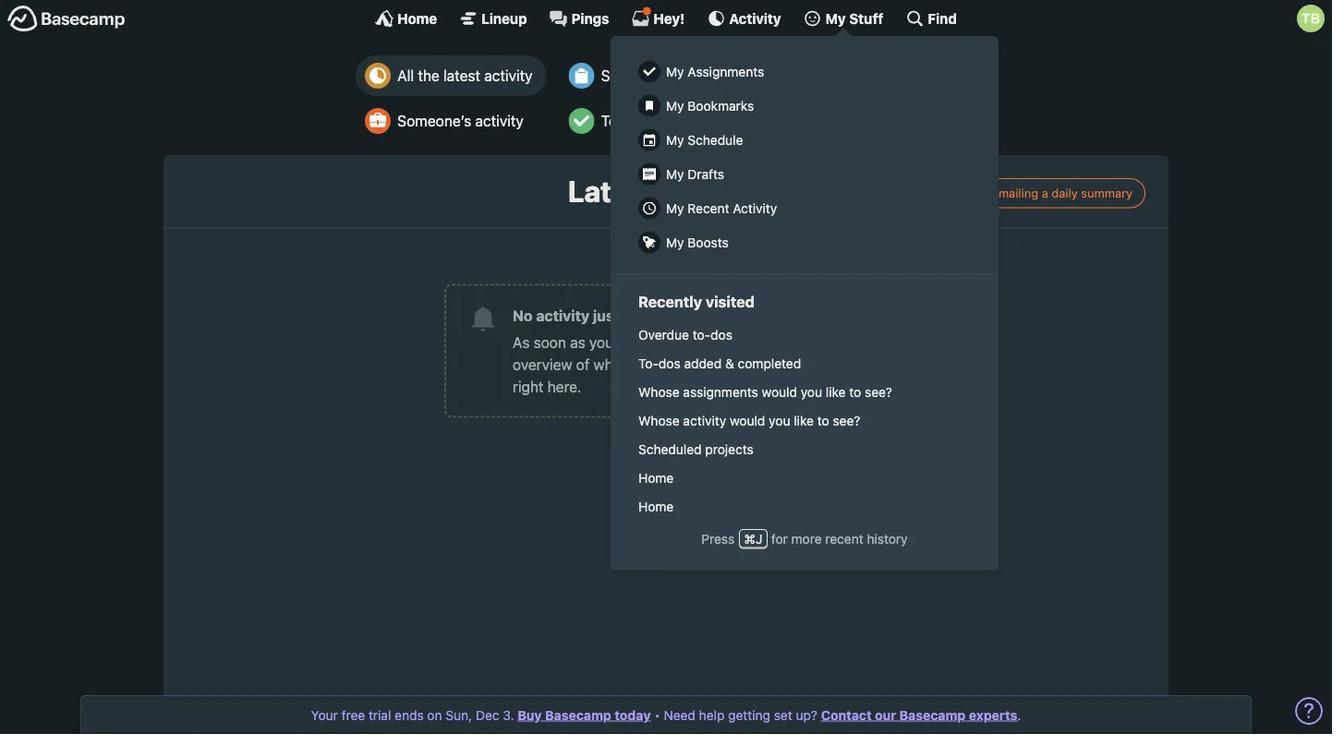 Task type: describe. For each thing, give the bounding box(es) containing it.
visited
[[706, 293, 755, 311]]

summary
[[1081, 186, 1133, 200]]

recently visited
[[638, 293, 755, 311]]

my recent activity
[[666, 200, 777, 216]]

lineup link
[[459, 9, 527, 28]]

history
[[867, 531, 908, 546]]

whose for whose activity would you like to see?
[[638, 413, 680, 428]]

hey!
[[654, 10, 685, 26]]

stuff
[[849, 10, 884, 26]]

all the latest activity link
[[356, 55, 546, 96]]

see? for whose activity would you like to see?
[[833, 413, 861, 428]]

the inside no activity just yet as soon as you get the ball rolling, you can get an overview of what's happening across basecamp right here.
[[643, 333, 665, 351]]

hey! button
[[631, 6, 685, 28]]

whose for whose assignments would you like to see?
[[638, 384, 680, 400]]

1 get from the left
[[617, 333, 639, 351]]

my for my schedule
[[666, 132, 684, 147]]

scheduled
[[638, 442, 702, 457]]

recently
[[638, 293, 702, 311]]

someone's for someone's assignments
[[601, 67, 675, 85]]

happening
[[642, 356, 712, 373]]

person report image
[[365, 108, 391, 134]]

someone's for someone's activity
[[398, 112, 471, 130]]

see? for whose assignments would you like to see?
[[865, 384, 892, 400]]

press
[[702, 531, 735, 546]]

•
[[654, 708, 660, 723]]

you down whose assignments would you like to see?
[[769, 413, 790, 428]]

.
[[1018, 708, 1021, 723]]

you left can
[[745, 333, 769, 351]]

scheduled projects link
[[629, 435, 980, 464]]

activity link
[[707, 9, 781, 28]]

find button
[[906, 9, 957, 28]]

need
[[664, 708, 696, 723]]

to-dos added & completed link for contact our basecamp experts
[[560, 101, 798, 141]]

buy basecamp today link
[[518, 708, 651, 723]]

schedule
[[688, 132, 743, 147]]

recently visited pages element
[[629, 321, 980, 521]]

yet
[[623, 307, 646, 324]]

no
[[513, 307, 533, 324]]

my for my boosts
[[666, 235, 684, 250]]

my stuff button
[[803, 9, 884, 28]]

schedule image
[[820, 108, 846, 134]]

what's
[[594, 356, 638, 373]]

my drafts
[[666, 166, 724, 182]]

boosts
[[688, 235, 729, 250]]

on
[[427, 708, 442, 723]]

your free trial ends on sun, dec  3. buy basecamp today • need help getting set up? contact our basecamp experts .
[[311, 708, 1021, 723]]

our
[[875, 708, 896, 723]]

activity report image
[[365, 63, 391, 89]]

latest
[[568, 174, 654, 209]]

across
[[716, 356, 760, 373]]

whose activity would you like to see?
[[638, 413, 861, 428]]

0 horizontal spatial the
[[418, 67, 440, 85]]

added inside the recently visited pages element
[[684, 356, 722, 371]]

help
[[699, 708, 725, 723]]

1 vertical spatial dos
[[711, 327, 733, 342]]

0 horizontal spatial basecamp
[[545, 708, 611, 723]]

projects
[[705, 442, 754, 457]]

0 vertical spatial home
[[397, 10, 437, 26]]

my schedule
[[666, 132, 743, 147]]

all the latest activity
[[398, 67, 533, 85]]

latest
[[443, 67, 480, 85]]

you up whose activity would you like to see? link
[[801, 384, 822, 400]]

whose activity would you like to see? link
[[629, 407, 980, 435]]

0 vertical spatial to-dos added & completed
[[601, 112, 784, 130]]

activity for no activity just yet as soon as you get the ball rolling, you can get an overview of what's happening across basecamp right here.
[[536, 307, 590, 324]]

find
[[928, 10, 957, 26]]

2 get from the left
[[801, 333, 823, 351]]

my recent activity link
[[629, 191, 980, 225]]

sun,
[[446, 708, 472, 723]]

tim burton image
[[1297, 5, 1325, 32]]

home link up more
[[629, 493, 980, 521]]

latest activity
[[568, 174, 764, 209]]

contact our basecamp experts link
[[821, 708, 1018, 723]]

activity for whose activity would you like to see?
[[683, 413, 726, 428]]

0 vertical spatial added
[[652, 112, 695, 130]]

my for my stuff
[[826, 10, 846, 26]]

emailing
[[992, 186, 1039, 200]]

your
[[311, 708, 338, 723]]

recent
[[825, 531, 864, 546]]

set
[[774, 708, 792, 723]]

0 vertical spatial &
[[699, 112, 709, 130]]

recent
[[688, 200, 729, 216]]

bookmarks
[[688, 98, 754, 113]]

all
[[398, 67, 414, 85]]

someone's activity link
[[356, 101, 546, 141]]

emailing a daily summary
[[992, 186, 1133, 200]]

overdue to-dos link
[[629, 321, 980, 349]]

2 horizontal spatial basecamp
[[900, 708, 966, 723]]

my assignments link
[[629, 55, 980, 89]]



Task type: vqa. For each thing, say whether or not it's contained in the screenshot.
OUR
yes



Task type: locate. For each thing, give the bounding box(es) containing it.
buy
[[518, 708, 542, 723]]

my for my assignments
[[666, 64, 684, 79]]

1 horizontal spatial to-
[[638, 356, 659, 371]]

to up whose activity would you like to see? link
[[849, 384, 861, 400]]

for
[[771, 531, 788, 546]]

the right all
[[418, 67, 440, 85]]

overdue
[[638, 327, 689, 342]]

assignments inside the recently visited pages element
[[683, 384, 758, 400]]

to for whose assignments would you like to see?
[[849, 384, 861, 400]]

0 horizontal spatial &
[[699, 112, 709, 130]]

basecamp right the our
[[900, 708, 966, 723]]

to-dos added & completed down rolling,
[[638, 356, 801, 371]]

my for my recent activity
[[666, 200, 684, 216]]

2 whose from the top
[[638, 413, 680, 428]]

to-dos added & completed up the my schedule
[[601, 112, 784, 130]]

completed inside the recently visited pages element
[[738, 356, 801, 371]]

here.
[[548, 378, 582, 395]]

get
[[617, 333, 639, 351], [801, 333, 823, 351]]

1 vertical spatial the
[[643, 333, 665, 351]]

my stuff element
[[629, 55, 980, 260]]

2 vertical spatial dos
[[659, 356, 681, 371]]

todo image
[[569, 108, 595, 134]]

to
[[849, 384, 861, 400], [817, 413, 829, 428]]

assignments down across
[[683, 384, 758, 400]]

would for assignments
[[762, 384, 797, 400]]

as
[[513, 333, 530, 351]]

dos down visited
[[711, 327, 733, 342]]

0 vertical spatial to-dos added & completed link
[[560, 101, 798, 141]]

1 horizontal spatial see?
[[865, 384, 892, 400]]

to-dos added & completed link down the someone's assignments link
[[560, 101, 798, 141]]

getting
[[728, 708, 771, 723]]

whose
[[638, 384, 680, 400], [638, 413, 680, 428]]

switch accounts image
[[7, 5, 126, 33]]

completed up the "schedule"
[[713, 112, 784, 130]]

someone's assignments
[[601, 67, 763, 85]]

assignments up bookmarks
[[679, 67, 763, 85]]

assignments for whose
[[683, 384, 758, 400]]

assignment image
[[569, 63, 595, 89]]

dos down ball
[[659, 356, 681, 371]]

as
[[570, 333, 585, 351]]

basecamp right buy
[[545, 708, 611, 723]]

0 vertical spatial dos
[[624, 112, 649, 130]]

⌘
[[744, 531, 756, 546]]

like for whose activity would you like to see?
[[794, 413, 814, 428]]

1 horizontal spatial someone's
[[601, 67, 675, 85]]

to- right todo icon
[[601, 112, 624, 130]]

3.
[[503, 708, 514, 723]]

dos right todo icon
[[624, 112, 649, 130]]

1 vertical spatial home
[[638, 470, 674, 486]]

0 horizontal spatial dos
[[624, 112, 649, 130]]

⌘ j for more recent history
[[744, 531, 908, 546]]

whose assignments would you like to see? link
[[629, 378, 980, 407]]

activity up scheduled projects
[[683, 413, 726, 428]]

1 vertical spatial would
[[730, 413, 765, 428]]

1 horizontal spatial dos
[[659, 356, 681, 371]]

1 vertical spatial someone's
[[398, 112, 471, 130]]

assignments for someone's
[[679, 67, 763, 85]]

trial
[[369, 708, 391, 723]]

0 vertical spatial someone's
[[601, 67, 675, 85]]

0 horizontal spatial to-
[[601, 112, 624, 130]]

my left the drafts
[[666, 166, 684, 182]]

an
[[827, 333, 843, 351]]

my bookmarks link
[[629, 89, 980, 123]]

1 horizontal spatial get
[[801, 333, 823, 351]]

&
[[699, 112, 709, 130], [725, 356, 734, 371]]

& up the my schedule
[[699, 112, 709, 130]]

more
[[791, 531, 822, 546]]

activity for someone's activity
[[475, 112, 524, 130]]

pings
[[572, 10, 609, 26]]

1 horizontal spatial &
[[725, 356, 734, 371]]

main element
[[0, 0, 1332, 571]]

1 vertical spatial &
[[725, 356, 734, 371]]

my left boosts
[[666, 235, 684, 250]]

added down rolling,
[[684, 356, 722, 371]]

home for home link over more
[[638, 499, 674, 514]]

completed
[[713, 112, 784, 130], [738, 356, 801, 371]]

my left stuff
[[826, 10, 846, 26]]

0 vertical spatial completed
[[713, 112, 784, 130]]

0 vertical spatial assignments
[[679, 67, 763, 85]]

experts
[[969, 708, 1018, 723]]

no activity just yet as soon as you get the ball rolling, you can get an overview of what's happening across basecamp right here.
[[513, 307, 843, 395]]

activity down the 'all the latest activity'
[[475, 112, 524, 130]]

my schedule link
[[629, 123, 980, 157]]

to-dos added & completed link up whose assignments would you like to see?
[[629, 349, 980, 378]]

would inside 'whose assignments would you like to see?' link
[[762, 384, 797, 400]]

2 vertical spatial home
[[638, 499, 674, 514]]

reports image
[[820, 63, 846, 89]]

basecamp down can
[[764, 356, 834, 373]]

j
[[756, 531, 763, 546]]

my bookmarks
[[666, 98, 754, 113]]

my for my bookmarks
[[666, 98, 684, 113]]

would
[[762, 384, 797, 400], [730, 413, 765, 428]]

like inside 'whose assignments would you like to see?' link
[[826, 384, 846, 400]]

my up my bookmarks
[[666, 64, 684, 79]]

activity inside no activity just yet as soon as you get the ball rolling, you can get an overview of what's happening across basecamp right here.
[[536, 307, 590, 324]]

my up the my drafts
[[666, 132, 684, 147]]

1 horizontal spatial like
[[826, 384, 846, 400]]

0 vertical spatial to
[[849, 384, 861, 400]]

2 horizontal spatial dos
[[711, 327, 733, 342]]

to-dos added & completed
[[601, 112, 784, 130], [638, 356, 801, 371]]

someone's assignments link
[[560, 55, 798, 96]]

get left an
[[801, 333, 823, 351]]

would inside whose activity would you like to see? link
[[730, 413, 765, 428]]

up?
[[796, 708, 818, 723]]

activity
[[729, 10, 781, 26], [660, 174, 764, 209], [733, 200, 777, 216]]

right
[[513, 378, 544, 395]]

& inside the recently visited pages element
[[725, 356, 734, 371]]

basecamp inside no activity just yet as soon as you get the ball rolling, you can get an overview of what's happening across basecamp right here.
[[764, 356, 834, 373]]

my
[[826, 10, 846, 26], [666, 64, 684, 79], [666, 98, 684, 113], [666, 132, 684, 147], [666, 166, 684, 182], [666, 200, 684, 216], [666, 235, 684, 250]]

overdue to-dos
[[638, 327, 733, 342]]

soon
[[534, 333, 566, 351]]

activity up "soon"
[[536, 307, 590, 324]]

someone's activity
[[398, 112, 524, 130]]

my boosts link
[[629, 225, 980, 260]]

would up whose activity would you like to see? link
[[762, 384, 797, 400]]

to- inside the recently visited pages element
[[638, 356, 659, 371]]

you right as
[[589, 333, 614, 351]]

whose assignments would you like to see?
[[638, 384, 892, 400]]

1 horizontal spatial to
[[849, 384, 861, 400]]

my boosts
[[666, 235, 729, 250]]

my assignments
[[666, 64, 764, 79]]

to-dos added & completed inside the recently visited pages element
[[638, 356, 801, 371]]

activity
[[484, 67, 533, 85], [475, 112, 524, 130], [536, 307, 590, 324], [683, 413, 726, 428]]

to for whose activity would you like to see?
[[817, 413, 829, 428]]

0 vertical spatial like
[[826, 384, 846, 400]]

1 vertical spatial to-
[[638, 356, 659, 371]]

0 vertical spatial to-
[[601, 112, 624, 130]]

of
[[576, 356, 590, 373]]

my down the someone's assignments link
[[666, 98, 684, 113]]

home link up all
[[375, 9, 437, 28]]

0 vertical spatial would
[[762, 384, 797, 400]]

1 vertical spatial whose
[[638, 413, 680, 428]]

to-
[[601, 112, 624, 130], [638, 356, 659, 371]]

1 vertical spatial completed
[[738, 356, 801, 371]]

assignments
[[679, 67, 763, 85], [683, 384, 758, 400]]

0 horizontal spatial to
[[817, 413, 829, 428]]

see? down 'whose assignments would you like to see?' link
[[833, 413, 861, 428]]

1 horizontal spatial basecamp
[[764, 356, 834, 373]]

1 vertical spatial assignments
[[683, 384, 758, 400]]

like for whose assignments would you like to see?
[[826, 384, 846, 400]]

drafts
[[688, 166, 724, 182]]

1 vertical spatial like
[[794, 413, 814, 428]]

the
[[418, 67, 440, 85], [643, 333, 665, 351]]

home link down whose activity would you like to see? link
[[629, 464, 980, 493]]

contact
[[821, 708, 872, 723]]

today
[[615, 708, 651, 723]]

to down 'whose assignments would you like to see?' link
[[817, 413, 829, 428]]

just
[[593, 307, 620, 324]]

0 vertical spatial the
[[418, 67, 440, 85]]

my stuff
[[826, 10, 884, 26]]

whose up scheduled
[[638, 413, 680, 428]]

activity inside my stuff element
[[733, 200, 777, 216]]

0 horizontal spatial like
[[794, 413, 814, 428]]

dos
[[624, 112, 649, 130], [711, 327, 733, 342], [659, 356, 681, 371]]

1 vertical spatial to-dos added & completed
[[638, 356, 801, 371]]

emailing a daily summary button
[[964, 178, 1146, 208]]

my drafts link
[[629, 157, 980, 191]]

0 horizontal spatial someone's
[[398, 112, 471, 130]]

0 vertical spatial whose
[[638, 384, 680, 400]]

0 vertical spatial see?
[[865, 384, 892, 400]]

whose down happening
[[638, 384, 680, 400]]

to-dos added & completed link for my drafts
[[629, 349, 980, 378]]

like inside whose activity would you like to see? link
[[794, 413, 814, 428]]

a
[[1042, 186, 1048, 200]]

the left ball
[[643, 333, 665, 351]]

my left recent
[[666, 200, 684, 216]]

would for activity
[[730, 413, 765, 428]]

would down whose assignments would you like to see?
[[730, 413, 765, 428]]

added up the my schedule
[[652, 112, 695, 130]]

daily
[[1052, 186, 1078, 200]]

my inside "popup button"
[[826, 10, 846, 26]]

scheduled projects
[[638, 442, 754, 457]]

like up whose activity would you like to see? link
[[826, 384, 846, 400]]

get up what's
[[617, 333, 639, 351]]

to-
[[693, 327, 711, 342]]

activity inside the recently visited pages element
[[683, 413, 726, 428]]

0 horizontal spatial see?
[[833, 413, 861, 428]]

& down rolling,
[[725, 356, 734, 371]]

like down 'whose assignments would you like to see?' link
[[794, 413, 814, 428]]

1 whose from the top
[[638, 384, 680, 400]]

someone's down all the latest activity link at top left
[[398, 112, 471, 130]]

rolling,
[[696, 333, 741, 351]]

assignments
[[688, 64, 764, 79]]

1 vertical spatial to
[[817, 413, 829, 428]]

home for home link under whose activity would you like to see? link
[[638, 470, 674, 486]]

my for my drafts
[[666, 166, 684, 182]]

1 vertical spatial to-dos added & completed link
[[629, 349, 980, 378]]

pings button
[[549, 9, 609, 28]]

overview
[[513, 356, 572, 373]]

lineup
[[482, 10, 527, 26]]

activity right latest
[[484, 67, 533, 85]]

1 horizontal spatial the
[[643, 333, 665, 351]]

you
[[589, 333, 614, 351], [745, 333, 769, 351], [801, 384, 822, 400], [769, 413, 790, 428]]

to- down overdue
[[638, 356, 659, 371]]

free
[[341, 708, 365, 723]]

see? up whose activity would you like to see? link
[[865, 384, 892, 400]]

can
[[773, 333, 797, 351]]

1 vertical spatial added
[[684, 356, 722, 371]]

dec
[[476, 708, 499, 723]]

1 vertical spatial see?
[[833, 413, 861, 428]]

0 horizontal spatial get
[[617, 333, 639, 351]]

completed down can
[[738, 356, 801, 371]]

someone's right assignment image
[[601, 67, 675, 85]]



